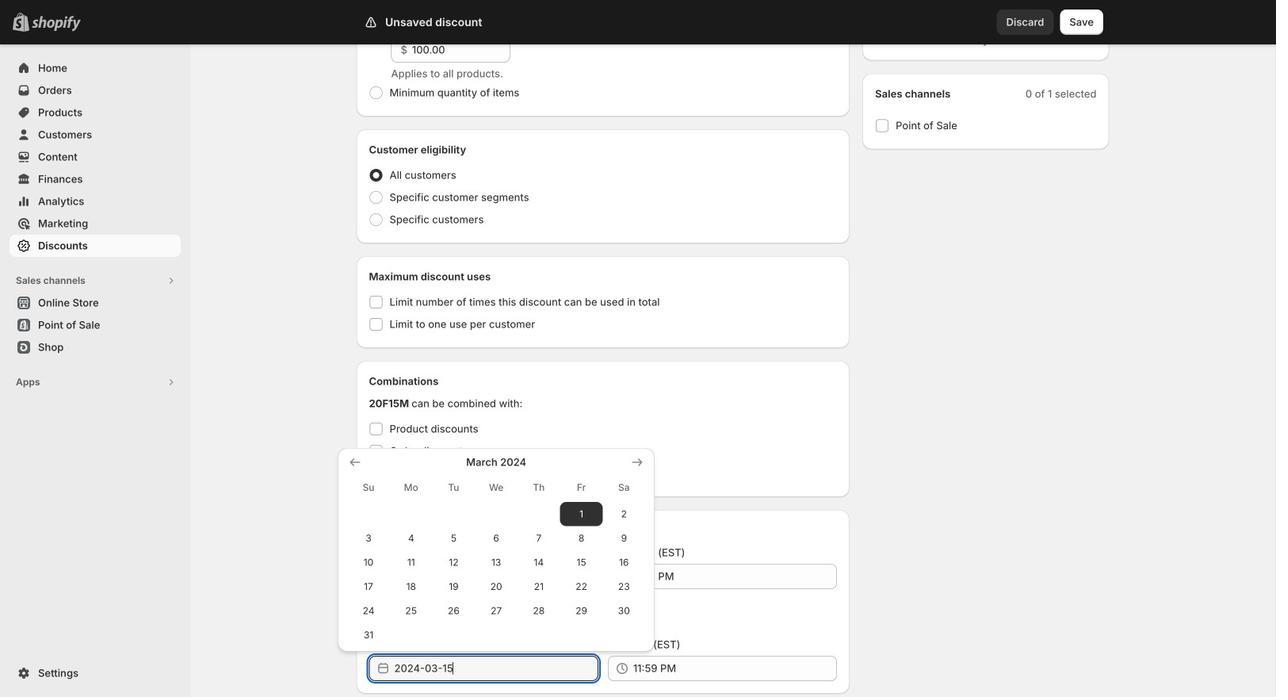 Task type: vqa. For each thing, say whether or not it's contained in the screenshot.
grid
yes



Task type: locate. For each thing, give the bounding box(es) containing it.
thursday element
[[518, 473, 560, 502]]

friday element
[[560, 473, 603, 502]]

0.00 text field
[[412, 37, 510, 63]]

saturday element
[[603, 473, 646, 502]]

YYYY-MM-DD text field
[[395, 656, 599, 681]]

Enter time text field
[[634, 656, 838, 681]]

monday element
[[390, 473, 433, 502]]

grid
[[348, 454, 646, 647]]

shopify image
[[32, 16, 81, 32]]



Task type: describe. For each thing, give the bounding box(es) containing it.
tuesday element
[[433, 473, 475, 502]]

sunday element
[[348, 473, 390, 502]]

wednesday element
[[475, 473, 518, 502]]

Enter time text field
[[634, 564, 838, 589]]



